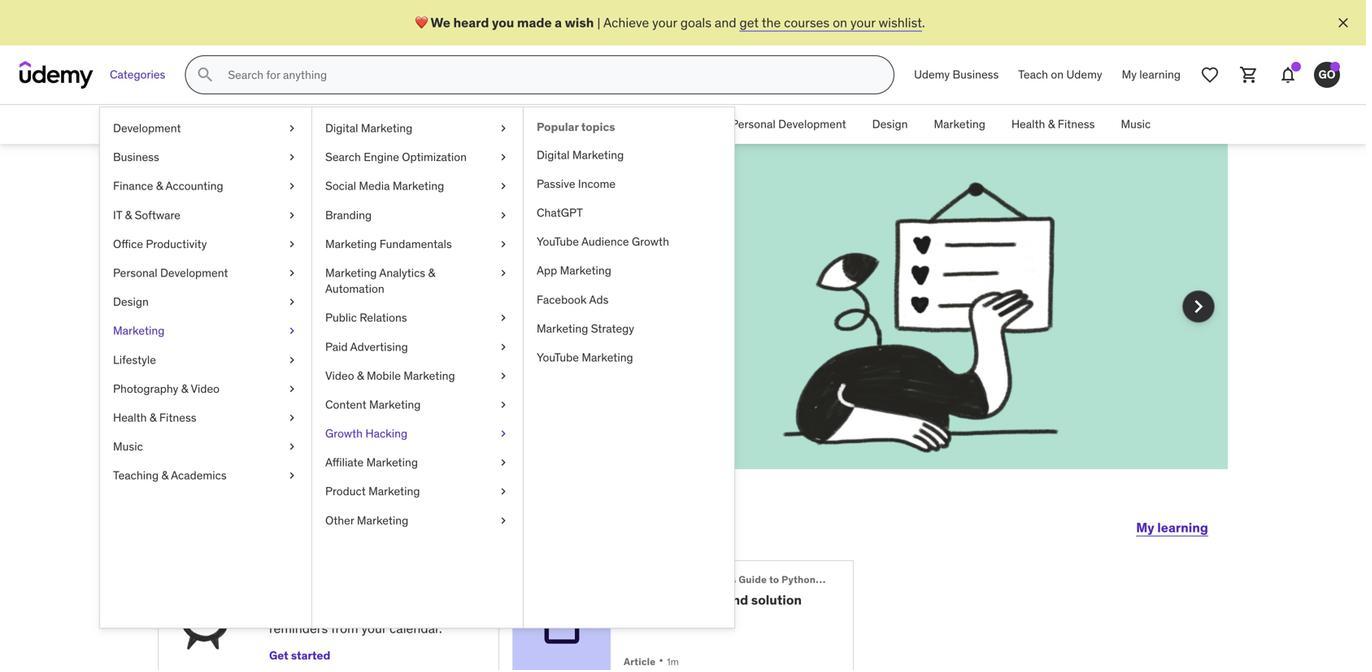 Task type: describe. For each thing, give the bounding box(es) containing it.
to inside schedule time to learn a little each day adds up. get reminders from your calendar.
[[361, 577, 374, 594]]

accounting for health & fitness
[[434, 117, 492, 131]]

up.
[[396, 602, 413, 619]]

office productivity for health & fitness
[[611, 117, 705, 131]]

you inside did you make a wish?
[[282, 215, 341, 257]]

growth inside growth hacking 'link'
[[325, 426, 363, 441]]

affiliate marketing link
[[312, 448, 523, 477]]

time
[[216, 304, 245, 320]]

udemy image
[[20, 61, 94, 89]]

& inside 'link'
[[181, 381, 188, 396]]

passive
[[537, 176, 575, 191]]

close image
[[1335, 15, 1351, 31]]

facebook
[[537, 292, 587, 307]]

marketing inside marketing analytics & automation
[[325, 265, 377, 280]]

my for the bottommost my learning link
[[1136, 519, 1154, 536]]

other marketing
[[325, 513, 408, 528]]

design link for health & fitness
[[859, 105, 921, 144]]

marketing analytics & automation
[[325, 265, 435, 296]]

.
[[922, 14, 925, 31]]

homework
[[642, 591, 722, 608]]

1 horizontal spatial you
[[492, 14, 514, 31]]

and inside 'the ultimate beginners guide to python programming 11. homework and solution'
[[725, 591, 748, 608]]

get the courses on your wishlist
[[216, 304, 512, 339]]

xsmall image for paid advertising
[[497, 339, 510, 355]]

music for the rightmost "music" "link"
[[1121, 117, 1151, 131]]

marketing analytics & automation link
[[312, 259, 523, 303]]

1 horizontal spatial health
[[1011, 117, 1045, 131]]

xsmall image for design
[[285, 294, 298, 310]]

shopping cart with 0 items image
[[1239, 65, 1259, 85]]

productivity for lifestyle
[[146, 237, 207, 251]]

business link for health & fitness
[[296, 105, 368, 144]]

passive income
[[537, 176, 616, 191]]

0 horizontal spatial music link
[[100, 432, 311, 461]]

wish
[[565, 14, 594, 31]]

1 vertical spatial health
[[113, 410, 147, 425]]

finance & accounting link for health & fitness
[[368, 105, 505, 144]]

office productivity for lifestyle
[[113, 237, 207, 251]]

your left .
[[850, 14, 875, 31]]

11.
[[624, 591, 639, 608]]

make for to
[[263, 304, 295, 320]]

did you make a wish?
[[216, 215, 463, 298]]

paid
[[325, 339, 348, 354]]

ads
[[589, 292, 609, 307]]

productivity for health & fitness
[[644, 117, 705, 131]]

•
[[659, 652, 664, 669]]

xsmall image for music
[[285, 439, 298, 455]]

growth hacking
[[325, 426, 407, 441]]

other
[[325, 513, 354, 528]]

youtube marketing
[[537, 350, 633, 365]]

teach on udemy link
[[1009, 55, 1112, 94]]

marketing down product marketing
[[357, 513, 408, 528]]

1m
[[667, 655, 679, 668]]

hacking
[[365, 426, 407, 441]]

1 vertical spatial fitness
[[159, 410, 196, 425]]

get for the
[[374, 304, 395, 320]]

xsmall image for teaching & academics
[[285, 468, 298, 484]]

next image
[[1186, 294, 1212, 320]]

1 vertical spatial my learning
[[1136, 519, 1208, 536]]

calendar.
[[390, 620, 442, 637]]

xsmall image for it & software
[[285, 207, 298, 223]]

1 horizontal spatial music link
[[1108, 105, 1164, 144]]

xsmall image for health & fitness
[[285, 410, 298, 426]]

1 unread notification image
[[1291, 62, 1301, 72]]

teaching
[[113, 468, 159, 483]]

get the courses on your wishlist link
[[216, 304, 512, 339]]

search engine optimization
[[325, 150, 467, 164]]

music for leftmost "music" "link"
[[113, 439, 143, 454]]

optimization
[[402, 150, 467, 164]]

1 horizontal spatial health & fitness
[[1011, 117, 1095, 131]]

other marketing link
[[312, 506, 523, 535]]

wishlist inside get the courses on your wishlist
[[216, 322, 260, 339]]

marketing down affiliate marketing
[[368, 484, 420, 499]]

xsmall image for content marketing
[[497, 397, 510, 413]]

social media marketing link
[[312, 172, 523, 201]]

video & mobile marketing link
[[312, 361, 523, 390]]

product
[[325, 484, 366, 499]]

a inside did you make a wish?
[[444, 215, 463, 257]]

1 horizontal spatial wishlist
[[879, 14, 922, 31]]

udemy business link
[[904, 55, 1009, 94]]

paid advertising
[[325, 339, 408, 354]]

notifications image
[[1278, 65, 1298, 85]]

xsmall image for product marketing
[[497, 484, 510, 500]]

xsmall image for development
[[285, 120, 298, 136]]

academics
[[171, 468, 227, 483]]

content marketing
[[325, 397, 421, 412]]

topics
[[581, 120, 615, 134]]

public relations link
[[312, 303, 523, 332]]

lifestyle
[[113, 352, 156, 367]]

udemy business
[[914, 67, 999, 82]]

advertising
[[350, 339, 408, 354]]

digital marketing for income
[[537, 147, 624, 162]]

analytics
[[379, 265, 425, 280]]

marketing up lifestyle
[[113, 323, 165, 338]]

get
[[740, 14, 759, 31]]

marketing link for health & fitness
[[921, 105, 998, 144]]

app marketing link
[[524, 256, 734, 285]]

❤️
[[415, 14, 428, 31]]

the
[[624, 573, 641, 586]]

digital for search engine optimization
[[325, 121, 358, 135]]

your left the goals.
[[436, 322, 461, 339]]

social
[[325, 179, 356, 193]]

1 vertical spatial health & fitness link
[[100, 403, 311, 432]]

youtube audience growth
[[537, 234, 669, 249]]

business for health & fitness
[[309, 117, 355, 131]]

xsmall image for lifestyle
[[285, 352, 298, 368]]

income
[[578, 176, 616, 191]]

courses inside get the courses on your wishlist
[[420, 304, 466, 320]]

get started
[[269, 648, 330, 663]]

2 horizontal spatial on
[[1051, 67, 1064, 82]]

solution
[[751, 591, 802, 608]]

it & software link for lifestyle
[[100, 201, 311, 230]]

marketing inside 'link'
[[325, 237, 377, 251]]

teach on udemy
[[1018, 67, 1102, 82]]

schedule time to learn a little each day adds up. get reminders from your calendar.
[[269, 577, 442, 637]]

on inside get the courses on your wishlist
[[469, 304, 483, 320]]

personal development link for health & fitness
[[718, 105, 859, 144]]

personal for lifestyle
[[113, 265, 157, 280]]

1 horizontal spatial on
[[833, 14, 847, 31]]

little
[[280, 602, 306, 619]]

marketing down video & mobile marketing
[[369, 397, 421, 412]]

design link for lifestyle
[[100, 288, 311, 316]]

popular
[[537, 120, 579, 134]]

finance & accounting link for lifestyle
[[100, 172, 311, 201]]

get the courses on your wishlist link
[[740, 14, 922, 31]]

reminders
[[269, 620, 328, 637]]

1 vertical spatial health & fitness
[[113, 410, 196, 425]]

photography & video link
[[100, 374, 311, 403]]

public
[[325, 310, 357, 325]]

affiliate
[[325, 455, 364, 470]]

fundamentals
[[380, 237, 452, 251]]

xsmall image for growth hacking
[[497, 426, 510, 442]]

python
[[782, 573, 816, 586]]

marketing down paid advertising link
[[404, 368, 455, 383]]

personal for health & fitness
[[731, 117, 776, 131]]

xsmall image for marketing
[[285, 323, 298, 339]]

gary
[[416, 507, 481, 541]]

the inside get the courses on your wishlist
[[398, 304, 417, 320]]

office productivity link for lifestyle
[[100, 230, 311, 259]]

popular topics
[[537, 120, 615, 134]]

make for you
[[347, 215, 437, 257]]

time
[[330, 577, 359, 594]]

it for lifestyle
[[113, 208, 122, 222]]

toward
[[393, 322, 433, 339]]

get started button
[[269, 645, 330, 667]]

digital for passive income
[[537, 147, 570, 162]]

1 vertical spatial my learning link
[[1136, 508, 1208, 547]]

marketing link for lifestyle
[[100, 316, 311, 345]]

chatgpt
[[537, 205, 583, 220]]

chatgpt link
[[524, 198, 734, 227]]

youtube audience growth link
[[524, 227, 734, 256]]

get for started
[[269, 648, 288, 663]]

marketing up facebook ads
[[560, 263, 611, 278]]

xsmall image for social media marketing
[[497, 178, 510, 194]]

the ultimate beginners guide to python programming 11. homework and solution
[[624, 573, 884, 608]]



Task type: locate. For each thing, give the bounding box(es) containing it.
0 vertical spatial courses
[[784, 14, 830, 31]]

youtube down chatgpt on the top left of page
[[537, 234, 579, 249]]

development link
[[100, 114, 311, 143]]

health & fitness link down photography & video
[[100, 403, 311, 432]]

office for health & fitness
[[611, 117, 641, 131]]

marketing up engine
[[361, 121, 412, 135]]

0 horizontal spatial design
[[113, 294, 149, 309]]

0 horizontal spatial accounting
[[165, 179, 223, 193]]

1 horizontal spatial finance
[[381, 117, 422, 131]]

health down photography
[[113, 410, 147, 425]]

1 horizontal spatial it
[[518, 117, 527, 131]]

it & software link for health & fitness
[[505, 105, 598, 144]]

xsmall image inside lifestyle link
[[285, 352, 298, 368]]

0 vertical spatial on
[[833, 14, 847, 31]]

your inside get the courses on your wishlist
[[487, 304, 512, 320]]

marketing down strategy
[[582, 350, 633, 365]]

photography & video
[[113, 381, 220, 396]]

to inside carousel 'element'
[[248, 304, 260, 320]]

to right time
[[248, 304, 260, 320]]

health & fitness link down teach on udemy link
[[998, 105, 1108, 144]]

1 horizontal spatial health & fitness link
[[998, 105, 1108, 144]]

personal development link for lifestyle
[[100, 259, 311, 288]]

it & software for lifestyle
[[113, 208, 181, 222]]

udemy right the teach
[[1066, 67, 1102, 82]]

and inside carousel 'element'
[[263, 322, 285, 339]]

0 vertical spatial growth
[[632, 234, 669, 249]]

marketing strategy
[[537, 321, 634, 336]]

& inside marketing analytics & automation
[[428, 265, 435, 280]]

1 vertical spatial it & software
[[113, 208, 181, 222]]

marketing fundamentals
[[325, 237, 452, 251]]

start
[[224, 507, 287, 541]]

xsmall image for business
[[285, 149, 298, 165]]

0 vertical spatial finance & accounting link
[[368, 105, 505, 144]]

make inside did you make a wish?
[[347, 215, 437, 257]]

get up and take the first step toward your goals.
[[374, 304, 395, 320]]

get inside schedule time to learn a little each day adds up. get reminders from your calendar.
[[417, 602, 438, 619]]

2 udemy from the left
[[1066, 67, 1102, 82]]

you down social
[[282, 215, 341, 257]]

a
[[555, 14, 562, 31], [444, 215, 463, 257]]

courses up toward at the left of page
[[420, 304, 466, 320]]

business
[[953, 67, 999, 82], [309, 117, 355, 131], [113, 150, 159, 164]]

xsmall image inside other marketing link
[[497, 513, 510, 528]]

learning for top my learning link
[[1139, 67, 1181, 82]]

development for lifestyle
[[160, 265, 228, 280]]

finance & accounting down development link
[[113, 179, 223, 193]]

11. homework and solution link
[[624, 591, 827, 608]]

time to make it come true.
[[216, 304, 374, 320]]

accounting down development link
[[165, 179, 223, 193]]

xsmall image inside development link
[[285, 120, 298, 136]]

engine
[[364, 150, 399, 164]]

health down the teach
[[1011, 117, 1045, 131]]

my
[[1122, 67, 1137, 82], [1136, 519, 1154, 536]]

1 vertical spatial courses
[[420, 304, 466, 320]]

1 vertical spatial it
[[113, 208, 122, 222]]

0 horizontal spatial a
[[444, 215, 463, 257]]

accounting for lifestyle
[[165, 179, 223, 193]]

1 vertical spatial personal development
[[113, 265, 228, 280]]

wishlist up udemy business
[[879, 14, 922, 31]]

0 vertical spatial it & software link
[[505, 105, 598, 144]]

programming
[[818, 573, 884, 586]]

1 horizontal spatial finance & accounting
[[381, 117, 492, 131]]

2 horizontal spatial to
[[769, 573, 779, 586]]

0 vertical spatial health
[[1011, 117, 1045, 131]]

xsmall image for digital marketing
[[497, 120, 510, 136]]

and left 'get'
[[715, 14, 736, 31]]

xsmall image inside marketing analytics & automation link
[[497, 265, 510, 281]]

xsmall image inside content marketing link
[[497, 397, 510, 413]]

it
[[298, 304, 306, 320]]

categories
[[110, 67, 165, 82]]

0 horizontal spatial office productivity link
[[100, 230, 311, 259]]

0 horizontal spatial finance & accounting link
[[100, 172, 311, 201]]

0 vertical spatial learning
[[1139, 67, 1181, 82]]

1 vertical spatial music link
[[100, 432, 311, 461]]

go link
[[1308, 55, 1347, 94]]

personal development for lifestyle
[[113, 265, 228, 280]]

office for lifestyle
[[113, 237, 143, 251]]

make
[[347, 215, 437, 257], [263, 304, 295, 320]]

digital
[[325, 121, 358, 135], [537, 147, 570, 162]]

learning,
[[293, 507, 411, 541]]

1 vertical spatial finance
[[113, 179, 153, 193]]

xsmall image inside photography & video 'link'
[[285, 381, 298, 397]]

0 vertical spatial it
[[518, 117, 527, 131]]

1 horizontal spatial the
[[398, 304, 417, 320]]

0 horizontal spatial fitness
[[159, 410, 196, 425]]

relations
[[360, 310, 407, 325]]

health & fitness down photography
[[113, 410, 196, 425]]

youtube down marketing strategy
[[537, 350, 579, 365]]

search
[[325, 150, 361, 164]]

learning for the bottommost my learning link
[[1157, 519, 1208, 536]]

1 vertical spatial it & software link
[[100, 201, 311, 230]]

to right "time"
[[361, 577, 374, 594]]

0 vertical spatial fitness
[[1058, 117, 1095, 131]]

growth inside youtube audience growth link
[[632, 234, 669, 249]]

youtube
[[537, 234, 579, 249], [537, 350, 579, 365]]

marketing down udemy business link
[[934, 117, 985, 131]]

xsmall image inside search engine optimization link
[[497, 149, 510, 165]]

it & software for health & fitness
[[518, 117, 585, 131]]

0 horizontal spatial health
[[113, 410, 147, 425]]

xsmall image inside affiliate marketing link
[[497, 455, 510, 471]]

xsmall image
[[497, 120, 510, 136], [285, 149, 298, 165], [497, 149, 510, 165], [285, 178, 298, 194], [497, 178, 510, 194], [285, 207, 298, 223], [285, 236, 298, 252], [497, 236, 510, 252], [285, 294, 298, 310], [285, 323, 298, 339], [285, 352, 298, 368], [497, 368, 510, 384], [497, 426, 510, 442]]

product marketing
[[325, 484, 420, 499]]

xsmall image for finance & accounting
[[285, 178, 298, 194]]

0 vertical spatial and
[[715, 14, 736, 31]]

video inside video & mobile marketing link
[[325, 368, 354, 383]]

to inside 'the ultimate beginners guide to python programming 11. homework and solution'
[[769, 573, 779, 586]]

1 vertical spatial learning
[[1157, 519, 1208, 536]]

0 horizontal spatial digital
[[325, 121, 358, 135]]

marketing link down udemy business link
[[921, 105, 998, 144]]

1 horizontal spatial digital marketing link
[[524, 141, 734, 169]]

finance & accounting link up optimization
[[368, 105, 505, 144]]

search engine optimization link
[[312, 143, 523, 172]]

a
[[269, 602, 277, 619]]

xsmall image for other marketing
[[497, 513, 510, 528]]

finance for health & fitness
[[381, 117, 422, 131]]

your down adds
[[361, 620, 386, 637]]

xsmall image inside public relations link
[[497, 310, 510, 326]]

1 horizontal spatial productivity
[[644, 117, 705, 131]]

marketing down branding at the left top
[[325, 237, 377, 251]]

video inside photography & video 'link'
[[191, 381, 220, 396]]

2 vertical spatial the
[[316, 322, 335, 339]]

the right 'get'
[[762, 14, 781, 31]]

productivity left did
[[146, 237, 207, 251]]

2 youtube from the top
[[537, 350, 579, 365]]

1 horizontal spatial business
[[309, 117, 355, 131]]

1 horizontal spatial fitness
[[1058, 117, 1095, 131]]

software for health & fitness
[[539, 117, 585, 131]]

we
[[431, 14, 450, 31]]

1 horizontal spatial marketing link
[[921, 105, 998, 144]]

the up toward at the left of page
[[398, 304, 417, 320]]

1 horizontal spatial courses
[[784, 14, 830, 31]]

marketing fundamentals link
[[312, 230, 523, 259]]

submit search image
[[195, 65, 215, 85]]

you have alerts image
[[1330, 62, 1340, 72]]

xsmall image inside social media marketing link
[[497, 178, 510, 194]]

1 vertical spatial office productivity
[[113, 237, 207, 251]]

it
[[518, 117, 527, 131], [113, 208, 122, 222]]

accounting up optimization
[[434, 117, 492, 131]]

1 horizontal spatial personal development
[[731, 117, 846, 131]]

1 vertical spatial personal
[[113, 265, 157, 280]]

0 vertical spatial a
[[555, 14, 562, 31]]

true.
[[344, 304, 371, 320]]

Search for anything text field
[[225, 61, 874, 89]]

1 vertical spatial make
[[263, 304, 295, 320]]

get left started at the bottom left
[[269, 648, 288, 663]]

did
[[216, 215, 276, 257]]

1 vertical spatial design link
[[100, 288, 311, 316]]

office
[[611, 117, 641, 131], [113, 237, 143, 251]]

xsmall image inside marketing fundamentals 'link'
[[497, 236, 510, 252]]

office productivity link up time
[[100, 230, 311, 259]]

made
[[517, 14, 552, 31]]

1 vertical spatial digital marketing
[[537, 147, 624, 162]]

xsmall image inside marketing link
[[285, 323, 298, 339]]

started
[[291, 648, 330, 663]]

get inside get the courses on your wishlist
[[374, 304, 395, 320]]

xsmall image for personal development
[[285, 265, 298, 281]]

finance & accounting for lifestyle
[[113, 179, 223, 193]]

app marketing
[[537, 263, 611, 278]]

marketing down topics
[[572, 147, 624, 162]]

wishlist
[[879, 14, 922, 31], [216, 322, 260, 339]]

xsmall image for video & mobile marketing
[[497, 368, 510, 384]]

marketing down search engine optimization link
[[393, 179, 444, 193]]

branding link
[[312, 201, 523, 230]]

software for lifestyle
[[135, 208, 181, 222]]

0 horizontal spatial digital marketing link
[[312, 114, 523, 143]]

0 vertical spatial personal development link
[[718, 105, 859, 144]]

xsmall image for branding
[[497, 207, 510, 223]]

to up solution
[[769, 573, 779, 586]]

1 vertical spatial you
[[282, 215, 341, 257]]

photography
[[113, 381, 178, 396]]

development
[[778, 117, 846, 131], [113, 121, 181, 135], [160, 265, 228, 280]]

0 horizontal spatial it & software
[[113, 208, 181, 222]]

paid advertising link
[[312, 332, 523, 361]]

development for health & fitness
[[778, 117, 846, 131]]

growth down "chatgpt" link
[[632, 234, 669, 249]]

article
[[624, 655, 656, 668]]

1 vertical spatial personal development link
[[100, 259, 311, 288]]

design
[[872, 117, 908, 131], [113, 294, 149, 309]]

youtube marketing link
[[524, 343, 734, 372]]

growth hacking element
[[523, 107, 734, 628]]

xsmall image for search engine optimization
[[497, 149, 510, 165]]

0 horizontal spatial marketing link
[[100, 316, 311, 345]]

1 horizontal spatial video
[[325, 368, 354, 383]]

digital marketing link up optimization
[[312, 114, 523, 143]]

a left wish
[[555, 14, 562, 31]]

business left the teach
[[953, 67, 999, 82]]

1 vertical spatial on
[[1051, 67, 1064, 82]]

youtube for youtube audience growth
[[537, 234, 579, 249]]

office productivity link for health & fitness
[[598, 105, 718, 144]]

0 horizontal spatial office
[[113, 237, 143, 251]]

2 horizontal spatial the
[[762, 14, 781, 31]]

1 vertical spatial marketing link
[[100, 316, 311, 345]]

1 vertical spatial a
[[444, 215, 463, 257]]

business down development link
[[113, 150, 159, 164]]

from
[[331, 620, 358, 637]]

courses right 'get'
[[784, 14, 830, 31]]

finance for lifestyle
[[113, 179, 153, 193]]

1 vertical spatial design
[[113, 294, 149, 309]]

0 horizontal spatial software
[[135, 208, 181, 222]]

media
[[359, 179, 390, 193]]

xsmall image inside teaching & academics link
[[285, 468, 298, 484]]

finance & accounting for health & fitness
[[381, 117, 492, 131]]

ultimate
[[644, 573, 685, 586]]

lifestyle link
[[100, 345, 311, 374]]

0 vertical spatial health & fitness
[[1011, 117, 1095, 131]]

my learning link
[[1112, 55, 1190, 94], [1136, 508, 1208, 547]]

your left the goals
[[652, 14, 677, 31]]

0 horizontal spatial the
[[316, 322, 335, 339]]

your up the goals.
[[487, 304, 512, 320]]

marketing link up photography & video 'link'
[[100, 316, 311, 345]]

personal development for health & fitness
[[731, 117, 846, 131]]

0 horizontal spatial video
[[191, 381, 220, 396]]

youtube for youtube marketing
[[537, 350, 579, 365]]

it for health & fitness
[[518, 117, 527, 131]]

fitness down photography & video
[[159, 410, 196, 425]]

xsmall image for marketing fundamentals
[[497, 236, 510, 252]]

first
[[338, 322, 361, 339]]

udemy
[[914, 67, 950, 82], [1066, 67, 1102, 82]]

xsmall image for public relations
[[497, 310, 510, 326]]

goals
[[680, 14, 712, 31]]

learn
[[377, 577, 409, 594]]

make left it on the left of the page
[[263, 304, 295, 320]]

product marketing link
[[312, 477, 523, 506]]

xsmall image inside "music" "link"
[[285, 439, 298, 455]]

business up search
[[309, 117, 355, 131]]

xsmall image inside business link
[[285, 149, 298, 165]]

xsmall image inside the 'personal development' 'link'
[[285, 265, 298, 281]]

1 horizontal spatial music
[[1121, 117, 1151, 131]]

mobile
[[367, 368, 401, 383]]

udemy down .
[[914, 67, 950, 82]]

0 horizontal spatial health & fitness link
[[100, 403, 311, 432]]

xsmall image inside paid advertising link
[[497, 339, 510, 355]]

and left take
[[263, 322, 285, 339]]

and
[[715, 14, 736, 31], [263, 322, 285, 339], [725, 591, 748, 608]]

1 horizontal spatial accounting
[[434, 117, 492, 131]]

digital inside growth hacking element
[[537, 147, 570, 162]]

music link
[[1108, 105, 1164, 144], [100, 432, 311, 461]]

digital up search
[[325, 121, 358, 135]]

xsmall image inside growth hacking 'link'
[[497, 426, 510, 442]]

teaching & academics link
[[100, 461, 311, 490]]

content
[[325, 397, 366, 412]]

1 vertical spatial software
[[135, 208, 181, 222]]

get
[[374, 304, 395, 320], [417, 602, 438, 619], [269, 648, 288, 663]]

categories button
[[100, 55, 175, 94]]

passive income link
[[524, 169, 734, 198]]

design link
[[859, 105, 921, 144], [100, 288, 311, 316]]

design for lifestyle
[[113, 294, 149, 309]]

take
[[288, 322, 313, 339]]

learning
[[1139, 67, 1181, 82], [1157, 519, 1208, 536]]

0 vertical spatial digital marketing
[[325, 121, 412, 135]]

get up calendar.
[[417, 602, 438, 619]]

digital down popular
[[537, 147, 570, 162]]

0 vertical spatial personal
[[731, 117, 776, 131]]

video down the paid
[[325, 368, 354, 383]]

business link
[[296, 105, 368, 144], [100, 143, 311, 172]]

0 vertical spatial productivity
[[644, 117, 705, 131]]

social media marketing
[[325, 179, 444, 193]]

video down lifestyle link at left bottom
[[191, 381, 220, 396]]

health & fitness
[[1011, 117, 1095, 131], [113, 410, 196, 425]]

xsmall image inside digital marketing link
[[497, 120, 510, 136]]

the down come
[[316, 322, 335, 339]]

2 horizontal spatial get
[[417, 602, 438, 619]]

and take the first step toward your goals.
[[260, 322, 498, 339]]

digital marketing down popular topics
[[537, 147, 624, 162]]

it & software link
[[505, 105, 598, 144], [100, 201, 311, 230]]

0 horizontal spatial growth
[[325, 426, 363, 441]]

0 horizontal spatial make
[[263, 304, 295, 320]]

1 vertical spatial growth
[[325, 426, 363, 441]]

xsmall image inside video & mobile marketing link
[[497, 368, 510, 384]]

0 vertical spatial my learning
[[1122, 67, 1181, 82]]

digital marketing for engine
[[325, 121, 412, 135]]

0 vertical spatial music
[[1121, 117, 1151, 131]]

wishlist down time
[[216, 322, 260, 339]]

fitness down teach on udemy link
[[1058, 117, 1095, 131]]

xsmall image inside finance & accounting link
[[285, 178, 298, 194]]

1 horizontal spatial digital
[[537, 147, 570, 162]]

carousel element
[[138, 144, 1228, 508]]

productivity up the passive income link
[[644, 117, 705, 131]]

software
[[539, 117, 585, 131], [135, 208, 181, 222]]

achieve
[[603, 14, 649, 31]]

1 horizontal spatial to
[[361, 577, 374, 594]]

xsmall image for affiliate marketing
[[497, 455, 510, 471]]

1 vertical spatial get
[[417, 602, 438, 619]]

0 vertical spatial make
[[347, 215, 437, 257]]

xsmall image inside office productivity 'link'
[[285, 236, 298, 252]]

1 horizontal spatial design link
[[859, 105, 921, 144]]

business for lifestyle
[[113, 150, 159, 164]]

make up the analytics
[[347, 215, 437, 257]]

design for health & fitness
[[872, 117, 908, 131]]

2 vertical spatial on
[[469, 304, 483, 320]]

office productivity link up the passive income link
[[598, 105, 718, 144]]

article • 1m
[[624, 652, 679, 669]]

your inside schedule time to learn a little each day adds up. get reminders from your calendar.
[[361, 620, 386, 637]]

growth up affiliate
[[325, 426, 363, 441]]

you left the made
[[492, 14, 514, 31]]

a up marketing analytics & automation link
[[444, 215, 463, 257]]

2 horizontal spatial business
[[953, 67, 999, 82]]

business link for lifestyle
[[100, 143, 311, 172]]

get inside button
[[269, 648, 288, 663]]

xsmall image for photography & video
[[285, 381, 298, 397]]

finance & accounting up optimization
[[381, 117, 492, 131]]

digital marketing up engine
[[325, 121, 412, 135]]

health & fitness down teach on udemy link
[[1011, 117, 1095, 131]]

my for top my learning link
[[1122, 67, 1137, 82]]

wishlist image
[[1200, 65, 1220, 85]]

xsmall image inside branding "link"
[[497, 207, 510, 223]]

xsmall image
[[285, 120, 298, 136], [497, 207, 510, 223], [285, 265, 298, 281], [497, 265, 510, 281], [497, 310, 510, 326], [497, 339, 510, 355], [285, 381, 298, 397], [497, 397, 510, 413], [285, 410, 298, 426], [285, 439, 298, 455], [497, 455, 510, 471], [285, 468, 298, 484], [497, 484, 510, 500], [497, 513, 510, 528]]

marketing strategy link
[[524, 314, 734, 343]]

digital marketing link down topics
[[524, 141, 734, 169]]

0 horizontal spatial courses
[[420, 304, 466, 320]]

digital marketing link for engine
[[312, 114, 523, 143]]

health & fitness link
[[998, 105, 1108, 144], [100, 403, 311, 432]]

finance & accounting
[[381, 117, 492, 131], [113, 179, 223, 193]]

1 youtube from the top
[[537, 234, 579, 249]]

digital marketing inside growth hacking element
[[537, 147, 624, 162]]

1 vertical spatial business
[[309, 117, 355, 131]]

xsmall image for marketing analytics & automation
[[497, 265, 510, 281]]

0 vertical spatial business
[[953, 67, 999, 82]]

digital marketing link for income
[[524, 141, 734, 169]]

and down guide
[[725, 591, 748, 608]]

xsmall image for office productivity
[[285, 236, 298, 252]]

xsmall image inside design link
[[285, 294, 298, 310]]

2 vertical spatial business
[[113, 150, 159, 164]]

xsmall image inside it & software link
[[285, 207, 298, 223]]

each
[[309, 602, 337, 619]]

1 vertical spatial digital
[[537, 147, 570, 162]]

your
[[652, 14, 677, 31], [850, 14, 875, 31], [487, 304, 512, 320], [436, 322, 461, 339], [361, 620, 386, 637]]

0 vertical spatial my learning link
[[1112, 55, 1190, 94]]

marketing down the hacking
[[366, 455, 418, 470]]

growth hacking link
[[312, 419, 523, 448]]

finance & accounting link down development link
[[100, 172, 311, 201]]

0 vertical spatial accounting
[[434, 117, 492, 131]]

1 vertical spatial office
[[113, 237, 143, 251]]

xsmall image inside product marketing link
[[497, 484, 510, 500]]

marketing down facebook
[[537, 321, 588, 336]]

productivity
[[644, 117, 705, 131], [146, 237, 207, 251]]

1 udemy from the left
[[914, 67, 950, 82]]

marketing up the automation
[[325, 265, 377, 280]]



Task type: vqa. For each thing, say whether or not it's contained in the screenshot.
learning:
no



